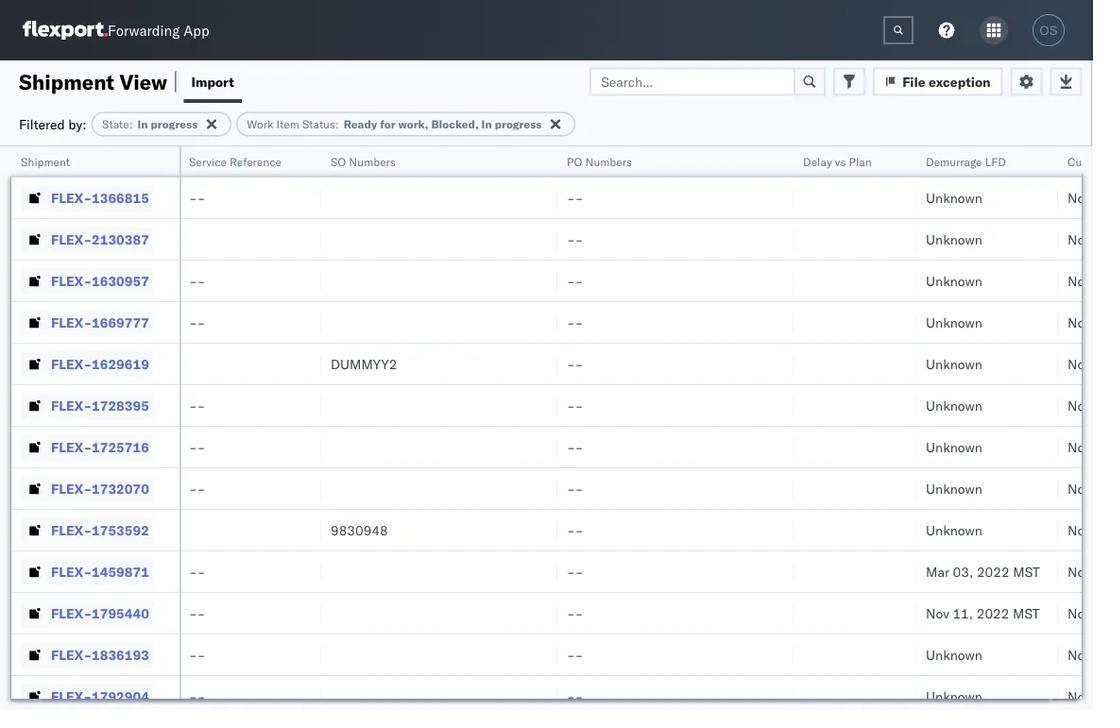 Task type: locate. For each thing, give the bounding box(es) containing it.
flex-2130387 button
[[21, 226, 153, 253]]

shipment up by:
[[19, 69, 114, 95]]

demurrage
[[926, 155, 982, 169]]

2022 right 03,
[[977, 564, 1010, 580]]

app
[[183, 21, 209, 39]]

forwarding app
[[108, 21, 209, 39]]

0 horizontal spatial :
[[129, 117, 133, 131]]

demurrage lfd button
[[917, 150, 1040, 169]]

4 flex- from the top
[[51, 314, 92, 331]]

file exception button
[[873, 68, 1003, 96], [873, 68, 1003, 96]]

1 2022 from the top
[[977, 564, 1010, 580]]

-
[[189, 189, 197, 206], [197, 189, 205, 206], [567, 189, 575, 206], [575, 189, 583, 206], [567, 231, 575, 248], [575, 231, 583, 248], [189, 273, 197, 289], [197, 273, 205, 289], [567, 273, 575, 289], [575, 273, 583, 289], [189, 314, 197, 331], [197, 314, 205, 331], [567, 314, 575, 331], [575, 314, 583, 331], [567, 356, 575, 372], [575, 356, 583, 372], [189, 397, 197, 414], [197, 397, 205, 414], [567, 397, 575, 414], [575, 397, 583, 414], [189, 439, 197, 456], [197, 439, 205, 456], [567, 439, 575, 456], [575, 439, 583, 456], [189, 481, 197, 497], [197, 481, 205, 497], [567, 481, 575, 497], [575, 481, 583, 497], [567, 522, 575, 539], [575, 522, 583, 539], [189, 564, 197, 580], [197, 564, 205, 580], [567, 564, 575, 580], [575, 564, 583, 580], [189, 605, 197, 622], [197, 605, 205, 622], [567, 605, 575, 622], [575, 605, 583, 622], [189, 647, 197, 663], [197, 647, 205, 663], [567, 647, 575, 663], [575, 647, 583, 663], [189, 688, 197, 705], [197, 688, 205, 705], [567, 688, 575, 705], [575, 688, 583, 705]]

flex- down flex-1459871 button
[[51, 605, 92, 622]]

flex- down the 'flex-1795440' button
[[51, 647, 92, 663]]

1795440
[[92, 605, 149, 622]]

11 flex- from the top
[[51, 605, 92, 622]]

flex- down the 'flex-2130387' button
[[51, 273, 92, 289]]

6 flex- from the top
[[51, 397, 92, 414]]

state : in progress
[[102, 117, 198, 131]]

5 unknown from the top
[[926, 356, 983, 372]]

0 vertical spatial 2022
[[977, 564, 1010, 580]]

flex- down flex-1366815 button
[[51, 231, 92, 248]]

6 unknown from the top
[[926, 397, 983, 414]]

mst for nov 11, 2022 mst
[[1013, 605, 1040, 622]]

0 horizontal spatial in
[[137, 117, 148, 131]]

1 flex- from the top
[[51, 189, 92, 206]]

0 horizontal spatial numbers
[[349, 155, 396, 169]]

mar 03, 2022 mst
[[926, 564, 1040, 580]]

2 in from the left
[[482, 117, 492, 131]]

2 numbers from the left
[[585, 155, 632, 169]]

11 unknown from the top
[[926, 688, 983, 705]]

flex-
[[51, 189, 92, 206], [51, 231, 92, 248], [51, 273, 92, 289], [51, 314, 92, 331], [51, 356, 92, 372], [51, 397, 92, 414], [51, 439, 92, 456], [51, 481, 92, 497], [51, 522, 92, 539], [51, 564, 92, 580], [51, 605, 92, 622], [51, 647, 92, 663], [51, 688, 92, 705]]

: left ready
[[335, 117, 339, 131]]

1 vertical spatial mst
[[1013, 605, 1040, 622]]

2 progress from the left
[[495, 117, 542, 131]]

flex- down shipment button
[[51, 189, 92, 206]]

numbers for po numbers
[[585, 155, 632, 169]]

flex- down flex-1629619 button
[[51, 397, 92, 414]]

mst
[[1013, 564, 1040, 580], [1013, 605, 1040, 622]]

delay
[[803, 155, 832, 169]]

service
[[189, 155, 227, 169]]

13 flex- from the top
[[51, 688, 92, 705]]

filtered
[[19, 116, 65, 132]]

1 horizontal spatial in
[[482, 117, 492, 131]]

shipment
[[19, 69, 114, 95], [21, 155, 70, 169]]

flex- for 1725716
[[51, 439, 92, 456]]

file exception
[[903, 73, 991, 90]]

numbers right po
[[585, 155, 632, 169]]

no
[[1068, 189, 1085, 206], [1068, 231, 1085, 248], [1068, 273, 1085, 289], [1068, 314, 1085, 331], [1068, 356, 1085, 372], [1068, 397, 1085, 414], [1068, 439, 1085, 456], [1068, 481, 1085, 497], [1068, 522, 1085, 539], [1068, 564, 1085, 580], [1068, 605, 1085, 622], [1068, 647, 1085, 663], [1068, 688, 1085, 705]]

:
[[129, 117, 133, 131], [335, 117, 339, 131]]

unknown
[[926, 189, 983, 206], [926, 231, 983, 248], [926, 273, 983, 289], [926, 314, 983, 331], [926, 356, 983, 372], [926, 397, 983, 414], [926, 439, 983, 456], [926, 481, 983, 497], [926, 522, 983, 539], [926, 647, 983, 663], [926, 688, 983, 705]]

0 vertical spatial shipment
[[19, 69, 114, 95]]

flex-1366815 button
[[21, 185, 153, 211]]

flex-1795440 button
[[21, 601, 153, 627]]

10 no from the top
[[1068, 564, 1085, 580]]

po
[[567, 155, 582, 169]]

flex-1732070
[[51, 481, 149, 497]]

in right blocked,
[[482, 117, 492, 131]]

11,
[[953, 605, 973, 622]]

1 vertical spatial shipment
[[21, 155, 70, 169]]

progress
[[151, 117, 198, 131], [495, 117, 542, 131]]

flex- for 1366815
[[51, 189, 92, 206]]

by:
[[68, 116, 87, 132]]

1 mst from the top
[[1013, 564, 1040, 580]]

flex- down flex-1630957 button
[[51, 314, 92, 331]]

mst up nov 11, 2022 mst
[[1013, 564, 1040, 580]]

12 no from the top
[[1068, 647, 1085, 663]]

2022 right '11,'
[[977, 605, 1010, 622]]

5 flex- from the top
[[51, 356, 92, 372]]

--
[[189, 189, 205, 206], [567, 189, 583, 206], [567, 231, 583, 248], [189, 273, 205, 289], [567, 273, 583, 289], [189, 314, 205, 331], [567, 314, 583, 331], [567, 356, 583, 372], [189, 397, 205, 414], [567, 397, 583, 414], [189, 439, 205, 456], [567, 439, 583, 456], [189, 481, 205, 497], [567, 481, 583, 497], [567, 522, 583, 539], [189, 564, 205, 580], [567, 564, 583, 580], [189, 605, 205, 622], [567, 605, 583, 622], [189, 647, 205, 663], [567, 647, 583, 663], [189, 688, 205, 705], [567, 688, 583, 705]]

progress up service
[[151, 117, 198, 131]]

9 no from the top
[[1068, 522, 1085, 539]]

flex-1792904
[[51, 688, 149, 705]]

shipment view
[[19, 69, 167, 95]]

1836193
[[92, 647, 149, 663]]

shipment for shipment
[[21, 155, 70, 169]]

: down view
[[129, 117, 133, 131]]

flexport. image
[[23, 21, 108, 40]]

ready
[[344, 117, 377, 131]]

1459871
[[92, 564, 149, 580]]

9 unknown from the top
[[926, 522, 983, 539]]

flex- down flex-1728395 button at the left of the page
[[51, 439, 92, 456]]

item
[[277, 117, 299, 131]]

mst down "mar 03, 2022 mst"
[[1013, 605, 1040, 622]]

flex- inside "button"
[[51, 481, 92, 497]]

numbers right so
[[349, 155, 396, 169]]

4 unknown from the top
[[926, 314, 983, 331]]

1753592
[[92, 522, 149, 539]]

1792904
[[92, 688, 149, 705]]

flex- down flex-1753592 button
[[51, 564, 92, 580]]

7 no from the top
[[1068, 439, 1085, 456]]

2 mst from the top
[[1013, 605, 1040, 622]]

None text field
[[884, 16, 914, 44]]

2 flex- from the top
[[51, 231, 92, 248]]

2 no from the top
[[1068, 231, 1085, 248]]

in
[[137, 117, 148, 131], [482, 117, 492, 131]]

flex-2130387
[[51, 231, 149, 248]]

flex- down the flex-1836193 button on the bottom left of page
[[51, 688, 92, 705]]

8 no from the top
[[1068, 481, 1085, 497]]

2 2022 from the top
[[977, 605, 1010, 622]]

0 vertical spatial mst
[[1013, 564, 1040, 580]]

custo
[[1068, 155, 1093, 169]]

in right state
[[137, 117, 148, 131]]

1 no from the top
[[1068, 189, 1085, 206]]

shipment down filtered at the left
[[21, 155, 70, 169]]

flex- inside button
[[51, 189, 92, 206]]

6 no from the top
[[1068, 397, 1085, 414]]

1 horizontal spatial :
[[335, 117, 339, 131]]

flex-1792904 button
[[21, 684, 153, 710]]

progress right blocked,
[[495, 117, 542, 131]]

2022 for 11,
[[977, 605, 1010, 622]]

7 flex- from the top
[[51, 439, 92, 456]]

0 horizontal spatial progress
[[151, 117, 198, 131]]

flex- down flex-1725716 button
[[51, 481, 92, 497]]

10 flex- from the top
[[51, 564, 92, 580]]

flex- down flex-1732070 "button"
[[51, 522, 92, 539]]

9 flex- from the top
[[51, 522, 92, 539]]

shipment inside button
[[21, 155, 70, 169]]

mst for mar 03, 2022 mst
[[1013, 564, 1040, 580]]

exception
[[929, 73, 991, 90]]

1 vertical spatial 2022
[[977, 605, 1010, 622]]

2022
[[977, 564, 1010, 580], [977, 605, 1010, 622]]

so numbers
[[331, 155, 396, 169]]

3 flex- from the top
[[51, 273, 92, 289]]

flex- for 1795440
[[51, 605, 92, 622]]

flex-1836193
[[51, 647, 149, 663]]

numbers for so numbers
[[349, 155, 396, 169]]

1 numbers from the left
[[349, 155, 396, 169]]

8 flex- from the top
[[51, 481, 92, 497]]

Search... text field
[[590, 68, 796, 96]]

1 horizontal spatial progress
[[495, 117, 542, 131]]

1725716
[[92, 439, 149, 456]]

flex- down flex-1669777 button on the left of page
[[51, 356, 92, 372]]

service reference button
[[180, 150, 302, 169]]

1 horizontal spatial numbers
[[585, 155, 632, 169]]

numbers
[[349, 155, 396, 169], [585, 155, 632, 169]]

1629619
[[92, 356, 149, 372]]

resize handle column header
[[157, 146, 180, 711], [157, 146, 180, 711], [299, 146, 321, 711], [535, 146, 558, 711], [771, 146, 794, 711], [894, 146, 917, 711], [1036, 146, 1058, 711]]

03,
[[953, 564, 974, 580]]

1 progress from the left
[[151, 117, 198, 131]]

12 flex- from the top
[[51, 647, 92, 663]]

11 no from the top
[[1068, 605, 1085, 622]]

flex- for 1753592
[[51, 522, 92, 539]]



Task type: describe. For each thing, give the bounding box(es) containing it.
work,
[[398, 117, 429, 131]]

lfd
[[985, 155, 1006, 169]]

1 : from the left
[[129, 117, 133, 131]]

flex-1459871
[[51, 564, 149, 580]]

import
[[191, 73, 234, 90]]

shipment for shipment view
[[19, 69, 114, 95]]

import button
[[184, 60, 242, 103]]

nov 11, 2022 mst
[[926, 605, 1040, 622]]

flex- for 1669777
[[51, 314, 92, 331]]

nov
[[926, 605, 950, 622]]

1 in from the left
[[137, 117, 148, 131]]

flex- for 2130387
[[51, 231, 92, 248]]

1732070
[[92, 481, 149, 497]]

mar
[[926, 564, 950, 580]]

os
[[1040, 23, 1058, 37]]

9830948
[[331, 522, 388, 539]]

2022 for 03,
[[977, 564, 1010, 580]]

1728395
[[92, 397, 149, 414]]

forwarding
[[108, 21, 180, 39]]

status
[[302, 117, 335, 131]]

13 no from the top
[[1068, 688, 1085, 705]]

1669777
[[92, 314, 149, 331]]

blocked,
[[431, 117, 479, 131]]

work
[[247, 117, 274, 131]]

3 unknown from the top
[[926, 273, 983, 289]]

flex-1669777
[[51, 314, 149, 331]]

work item status : ready for work, blocked, in progress
[[247, 117, 542, 131]]

po numbers
[[567, 155, 632, 169]]

1366815
[[92, 189, 149, 206]]

reference
[[230, 155, 282, 169]]

flex-1836193 button
[[21, 642, 153, 669]]

shipment button
[[11, 150, 161, 169]]

flex- for 1728395
[[51, 397, 92, 414]]

flex-1753592
[[51, 522, 149, 539]]

delay vs plan
[[803, 155, 872, 169]]

flex- for 1836193
[[51, 647, 92, 663]]

flex- for 1732070
[[51, 481, 92, 497]]

4 no from the top
[[1068, 314, 1085, 331]]

delay vs plan button
[[794, 150, 898, 169]]

file
[[903, 73, 926, 90]]

3 no from the top
[[1068, 273, 1085, 289]]

flex-1630957 button
[[21, 268, 153, 294]]

flex-1630957
[[51, 273, 149, 289]]

vs
[[835, 155, 846, 169]]

2 unknown from the top
[[926, 231, 983, 248]]

so
[[331, 155, 346, 169]]

flex-1753592 button
[[21, 517, 153, 544]]

plan
[[849, 155, 872, 169]]

8 unknown from the top
[[926, 481, 983, 497]]

flex-1728395 button
[[21, 393, 153, 419]]

service reference
[[189, 155, 282, 169]]

flex- for 1629619
[[51, 356, 92, 372]]

flex-1629619
[[51, 356, 149, 372]]

flex-1669777 button
[[21, 310, 153, 336]]

flex-1725716
[[51, 439, 149, 456]]

flex-1459871 button
[[21, 559, 153, 585]]

10 unknown from the top
[[926, 647, 983, 663]]

1 unknown from the top
[[926, 189, 983, 206]]

flex-1728395
[[51, 397, 149, 414]]

flex-1732070 button
[[21, 476, 153, 502]]

forwarding app link
[[23, 21, 209, 40]]

for
[[380, 117, 396, 131]]

flex-1629619 button
[[21, 351, 153, 378]]

flex- for 1792904
[[51, 688, 92, 705]]

view
[[120, 69, 167, 95]]

os button
[[1027, 9, 1071, 52]]

flex- for 1459871
[[51, 564, 92, 580]]

demurrage lfd
[[926, 155, 1006, 169]]

flex-1725716 button
[[21, 434, 153, 461]]

2 : from the left
[[335, 117, 339, 131]]

2130387
[[92, 231, 149, 248]]

dummyy2
[[331, 356, 397, 372]]

flex-1795440
[[51, 605, 149, 622]]

1630957
[[92, 273, 149, 289]]

5 no from the top
[[1068, 356, 1085, 372]]

state
[[102, 117, 129, 131]]

filtered by:
[[19, 116, 87, 132]]

flex- for 1630957
[[51, 273, 92, 289]]

flex-1366815
[[51, 189, 149, 206]]

7 unknown from the top
[[926, 439, 983, 456]]



Task type: vqa. For each thing, say whether or not it's contained in the screenshot.
Notifications settings
no



